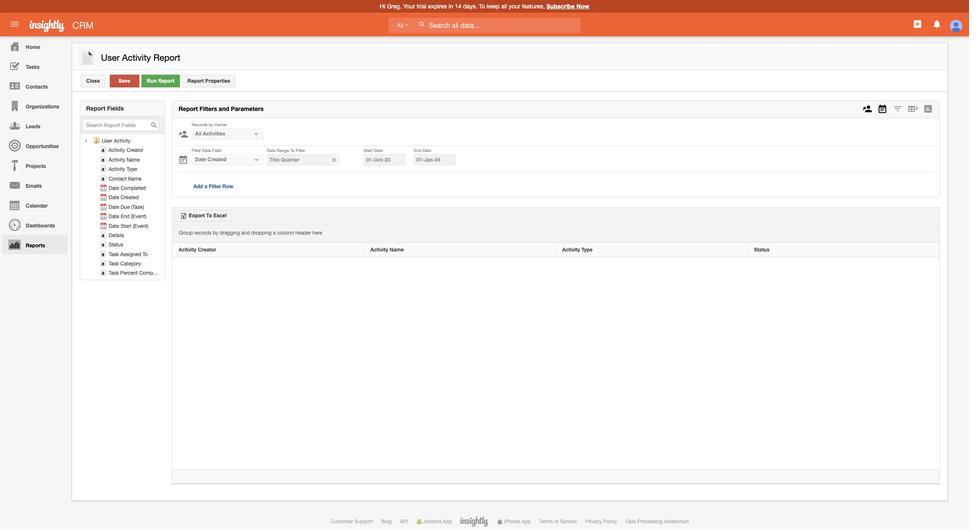 Task type: describe. For each thing, give the bounding box(es) containing it.
complete
[[139, 271, 161, 277]]

end inside tree item
[[121, 214, 130, 220]]

date end (event)
[[109, 214, 146, 220]]

dashboards
[[26, 223, 55, 229]]

home
[[26, 44, 40, 50]]

user activity report
[[101, 52, 181, 62]]

processing
[[638, 519, 663, 525]]

privacy
[[586, 519, 602, 525]]

reports
[[26, 243, 45, 249]]

privacy policy
[[586, 519, 617, 525]]

completed
[[121, 185, 146, 191]]

opportunities link
[[2, 136, 68, 156]]

field calendar image
[[100, 185, 107, 191]]

date left due
[[109, 204, 119, 210]]

records
[[192, 122, 208, 127]]

activity type inside tree item
[[109, 167, 137, 172]]

dropping
[[251, 230, 272, 236]]

export to excel
[[189, 213, 227, 219]]

all for all
[[397, 22, 404, 29]]

iphone app link
[[498, 519, 531, 525]]

all activities
[[195, 131, 225, 137]]

field folder image
[[93, 137, 100, 144]]

user for user activity
[[102, 138, 113, 144]]

0 vertical spatial and
[[219, 105, 229, 112]]

app for android app
[[443, 519, 452, 525]]

activity name inside row
[[371, 247, 404, 253]]

calendar
[[26, 203, 48, 209]]

Date From text field
[[364, 154, 406, 166]]

created inside the date created button
[[208, 157, 227, 163]]

owner
[[215, 122, 227, 127]]

dashboards link
[[2, 215, 68, 235]]

tasks
[[26, 64, 40, 70]]

0 horizontal spatial filter
[[192, 148, 201, 153]]

terms of service
[[540, 519, 577, 525]]

field text image for activity name
[[100, 156, 107, 163]]

fields
[[107, 105, 124, 112]]

row
[[223, 183, 234, 190]]

to for date range to filter
[[290, 148, 295, 153]]

api
[[400, 519, 408, 525]]

date created inside tree item
[[109, 195, 139, 201]]

days.
[[463, 3, 478, 10]]

emails
[[26, 183, 42, 189]]

range
[[277, 148, 289, 153]]

notifications image
[[932, 19, 943, 29]]

all
[[502, 3, 507, 10]]

greg.
[[387, 3, 402, 10]]

row containing activity creator
[[172, 243, 940, 258]]

field text image for activity creator
[[100, 147, 107, 154]]

report properties
[[188, 78, 230, 84]]

data processing addendum link
[[626, 519, 689, 525]]

field text image for task percent complete
[[100, 270, 107, 277]]

field calendar image for date start (event)
[[100, 222, 107, 229]]

records
[[195, 230, 212, 236]]

close
[[86, 78, 100, 84]]

to
[[206, 213, 212, 219]]

date created button
[[192, 154, 264, 166]]

Search Report Fields text field
[[82, 119, 159, 131]]

task category
[[109, 261, 141, 267]]

android app link
[[417, 519, 452, 525]]

add a filter row
[[194, 183, 234, 190]]

home link
[[2, 36, 68, 56]]

subscribe
[[547, 3, 575, 10]]

14
[[455, 3, 462, 10]]

privacy policy link
[[586, 519, 617, 525]]

all activities button
[[192, 128, 264, 140]]

field calendar image for date end (event)
[[100, 213, 107, 220]]

all link
[[389, 18, 414, 33]]

filter date field
[[192, 148, 221, 153]]

report for report properties
[[188, 78, 204, 84]]

of
[[555, 519, 559, 525]]

creator inside tree item
[[127, 148, 144, 154]]

task percent complete
[[109, 271, 161, 277]]

date completed
[[109, 185, 146, 191]]

field calendar image for date created
[[100, 194, 107, 201]]

excel
[[214, 213, 227, 219]]

date due (task)
[[109, 204, 144, 210]]

remove image
[[331, 157, 337, 163]]

task for task assigned to
[[109, 252, 119, 258]]

tasks link
[[2, 56, 68, 76]]

date left field
[[202, 148, 211, 153]]

organizations link
[[2, 96, 68, 116]]

your
[[509, 3, 521, 10]]

api link
[[400, 519, 408, 525]]

1 horizontal spatial filter
[[209, 183, 221, 190]]

task assigned to
[[109, 252, 148, 258]]

blog link
[[381, 519, 392, 525]]

date up date to text box
[[423, 148, 432, 153]]

date created inside button
[[195, 157, 227, 163]]

android app
[[424, 519, 452, 525]]

here
[[313, 230, 322, 236]]

organizations
[[26, 104, 59, 110]]

features,
[[522, 3, 545, 10]]

service
[[560, 519, 577, 525]]

addendum
[[664, 519, 689, 525]]

assigned
[[120, 252, 141, 258]]

type inside row
[[582, 247, 593, 253]]

customer support
[[331, 519, 373, 525]]

field
[[212, 148, 221, 153]]

now
[[577, 3, 590, 10]]

records by owner
[[192, 122, 227, 127]]

date left range
[[267, 148, 276, 153]]

trial
[[417, 3, 427, 10]]



Task type: vqa. For each thing, say whether or not it's contained in the screenshot.
Count to the top
no



Task type: locate. For each thing, give the bounding box(es) containing it.
all inside all activities button
[[195, 131, 202, 137]]

(event) for date end (event)
[[131, 214, 146, 220]]

(event)
[[131, 214, 146, 220], [133, 223, 148, 229]]

2 vertical spatial task
[[109, 271, 119, 277]]

activity creator down records
[[179, 247, 216, 253]]

0 horizontal spatial activity name
[[109, 157, 140, 163]]

to inside tree item
[[143, 252, 148, 258]]

all down the records
[[195, 131, 202, 137]]

1 vertical spatial name
[[128, 176, 142, 182]]

field text image for task assigned to
[[100, 251, 107, 258]]

1 vertical spatial all
[[195, 131, 202, 137]]

policy
[[604, 519, 617, 525]]

your
[[403, 3, 415, 10]]

date up details
[[109, 223, 119, 229]]

activity name inside tree item
[[109, 157, 140, 163]]

0 horizontal spatial status
[[109, 242, 123, 248]]

0 horizontal spatial created
[[121, 195, 139, 201]]

task left the category
[[109, 261, 119, 267]]

user
[[101, 52, 120, 62], [102, 138, 113, 144]]

tree item containing user activity
[[82, 136, 163, 278]]

1 horizontal spatial activity name
[[371, 247, 404, 253]]

field text image down field folder icon in the left top of the page
[[100, 156, 107, 163]]

2 app from the left
[[522, 519, 531, 525]]

0 vertical spatial task
[[109, 252, 119, 258]]

0 vertical spatial type
[[127, 167, 137, 172]]

created down 'date completed'
[[121, 195, 139, 201]]

group records by dragging and dropping a column header here
[[179, 230, 322, 236]]

data processing addendum
[[626, 519, 689, 525]]

1 vertical spatial activity name
[[371, 247, 404, 253]]

4 field calendar image from the top
[[100, 222, 107, 229]]

0 horizontal spatial activity type
[[109, 167, 137, 172]]

1 horizontal spatial status
[[755, 247, 770, 253]]

due
[[121, 204, 130, 210]]

(event) for date start (event)
[[133, 223, 148, 229]]

name for contact name's field text icon
[[128, 176, 142, 182]]

1 horizontal spatial created
[[208, 157, 227, 163]]

1 vertical spatial date created
[[109, 195, 139, 201]]

to
[[479, 3, 485, 10], [290, 148, 295, 153], [143, 252, 148, 258]]

field text image left task category
[[100, 260, 107, 267]]

1 horizontal spatial all
[[397, 22, 404, 29]]

0 horizontal spatial activity creator
[[109, 148, 144, 154]]

0 vertical spatial a
[[205, 183, 208, 190]]

1 horizontal spatial creator
[[198, 247, 216, 253]]

contacts link
[[2, 76, 68, 96]]

date up date due (task)
[[109, 195, 119, 201]]

row
[[172, 243, 940, 258]]

0 vertical spatial by
[[209, 122, 213, 127]]

activity creator down user activity
[[109, 148, 144, 154]]

0 vertical spatial to
[[479, 3, 485, 10]]

end up date to text box
[[414, 148, 422, 153]]

close button
[[81, 75, 106, 87]]

0 vertical spatial activity type
[[109, 167, 137, 172]]

emails link
[[2, 175, 68, 195]]

1 horizontal spatial type
[[582, 247, 593, 253]]

subscribe now link
[[547, 3, 590, 10]]

2 vertical spatial field text image
[[100, 260, 107, 267]]

user up save button on the left top
[[101, 52, 120, 62]]

0 horizontal spatial to
[[143, 252, 148, 258]]

customer
[[331, 519, 353, 525]]

support
[[355, 519, 373, 525]]

contact
[[109, 176, 127, 182]]

0 vertical spatial user
[[101, 52, 120, 62]]

0 horizontal spatial and
[[219, 105, 229, 112]]

0 vertical spatial date created
[[195, 157, 227, 163]]

hi
[[380, 3, 386, 10]]

1 vertical spatial field text image
[[100, 251, 107, 258]]

start date
[[364, 148, 383, 153]]

export to excel button
[[175, 210, 232, 222]]

1 vertical spatial to
[[290, 148, 295, 153]]

run
[[147, 78, 157, 84]]

task for task percent complete
[[109, 271, 119, 277]]

filter left row
[[209, 183, 221, 190]]

0 vertical spatial activity creator
[[109, 148, 144, 154]]

3 task from the top
[[109, 271, 119, 277]]

android
[[424, 519, 442, 525]]

2 horizontal spatial to
[[479, 3, 485, 10]]

2 field calendar image from the top
[[100, 204, 107, 210]]

app right android
[[443, 519, 452, 525]]

all inside all link
[[397, 22, 404, 29]]

terms
[[540, 519, 553, 525]]

1 horizontal spatial a
[[273, 230, 276, 236]]

1 vertical spatial type
[[582, 247, 593, 253]]

1 horizontal spatial activity creator
[[179, 247, 216, 253]]

task
[[109, 252, 119, 258], [109, 261, 119, 267], [109, 271, 119, 277]]

to for task assigned to
[[143, 252, 148, 258]]

3 field text image from the top
[[100, 260, 107, 267]]

1 app from the left
[[443, 519, 452, 525]]

run report link
[[141, 75, 180, 87]]

task up task category
[[109, 252, 119, 258]]

0 vertical spatial creator
[[127, 148, 144, 154]]

date inside the date created button
[[195, 157, 206, 163]]

header
[[295, 230, 311, 236]]

2 field text image from the top
[[100, 251, 107, 258]]

name
[[127, 157, 140, 163], [128, 176, 142, 182], [390, 247, 404, 253]]

by up all activities
[[209, 122, 213, 127]]

report up the records
[[179, 105, 198, 112]]

1 field calendar image from the top
[[100, 194, 107, 201]]

leads
[[26, 123, 40, 130]]

date start (event)
[[109, 223, 148, 229]]

date range to filter
[[267, 148, 305, 153]]

a left column
[[273, 230, 276, 236]]

None text field
[[267, 154, 329, 166]]

field text image for details
[[100, 232, 107, 239]]

1 vertical spatial and
[[241, 230, 250, 236]]

user right field folder icon in the left top of the page
[[102, 138, 113, 144]]

created down field
[[208, 157, 227, 163]]

creator down records
[[198, 247, 216, 253]]

app right iphone
[[522, 519, 531, 525]]

type
[[127, 167, 137, 172], [582, 247, 593, 253]]

field text image left task assigned to
[[100, 251, 107, 258]]

3 field calendar image from the top
[[100, 213, 107, 220]]

field text image for contact name
[[100, 175, 107, 182]]

date
[[202, 148, 211, 153], [267, 148, 276, 153], [374, 148, 383, 153], [423, 148, 432, 153], [195, 157, 206, 163], [109, 185, 119, 191], [109, 195, 119, 201], [109, 204, 119, 210], [109, 214, 119, 220], [109, 223, 119, 229]]

task for task category
[[109, 261, 119, 267]]

1 vertical spatial activity creator
[[179, 247, 216, 253]]

by
[[209, 122, 213, 127], [213, 230, 219, 236]]

field text image for activity type
[[100, 166, 107, 172]]

2 vertical spatial to
[[143, 252, 148, 258]]

1 field text image from the top
[[100, 156, 107, 163]]

(event) down date end (event)
[[133, 223, 148, 229]]

name for field text image corresponding to activity name
[[127, 157, 140, 163]]

None button
[[267, 128, 285, 140], [289, 128, 317, 140], [267, 128, 285, 140], [289, 128, 317, 140]]

activities
[[203, 131, 225, 137]]

by right records
[[213, 230, 219, 236]]

0 vertical spatial name
[[127, 157, 140, 163]]

in
[[449, 3, 454, 10]]

add
[[194, 183, 203, 190]]

2 task from the top
[[109, 261, 119, 267]]

start up date from text box at the left top of the page
[[364, 148, 373, 153]]

4 field text image from the top
[[100, 232, 107, 239]]

customer support link
[[331, 519, 373, 525]]

save
[[119, 78, 130, 84]]

2 horizontal spatial filter
[[296, 148, 305, 153]]

date created up due
[[109, 195, 139, 201]]

contact name
[[109, 176, 142, 182]]

user activity
[[102, 138, 130, 144]]

0 horizontal spatial date created
[[109, 195, 139, 201]]

report right run
[[158, 78, 175, 84]]

Search all data.... text field
[[414, 18, 581, 33]]

created
[[208, 157, 227, 163], [121, 195, 139, 201]]

contacts
[[26, 84, 48, 90]]

column
[[277, 230, 294, 236]]

run report
[[147, 78, 175, 84]]

2 field text image from the top
[[100, 166, 107, 172]]

3 field text image from the top
[[100, 175, 107, 182]]

all for all activities
[[195, 131, 202, 137]]

1 horizontal spatial and
[[241, 230, 250, 236]]

terms of service link
[[540, 519, 577, 525]]

1 horizontal spatial app
[[522, 519, 531, 525]]

report up run report
[[154, 52, 181, 62]]

report inside report properties button
[[188, 78, 204, 84]]

0 vertical spatial start
[[364, 148, 373, 153]]

group
[[179, 230, 193, 236]]

to right assigned
[[143, 252, 148, 258]]

0 vertical spatial activity name
[[109, 157, 140, 163]]

to left "keep"
[[479, 3, 485, 10]]

navigation containing home
[[0, 36, 68, 255]]

start down date end (event)
[[121, 223, 132, 229]]

report properties button
[[182, 75, 236, 87]]

0 vertical spatial field text image
[[100, 156, 107, 163]]

1 vertical spatial by
[[213, 230, 219, 236]]

activity creator inside tree item
[[109, 148, 144, 154]]

0 horizontal spatial creator
[[127, 148, 144, 154]]

0 horizontal spatial all
[[195, 131, 202, 137]]

status inside tree item
[[109, 242, 123, 248]]

activity creator
[[109, 148, 144, 154], [179, 247, 216, 253]]

task down task category
[[109, 271, 119, 277]]

1 vertical spatial (event)
[[133, 223, 148, 229]]

1 horizontal spatial activity type
[[563, 247, 593, 253]]

creator down user activity
[[127, 148, 144, 154]]

date created down filter date field
[[195, 157, 227, 163]]

date up date from text box at the left top of the page
[[374, 148, 383, 153]]

field text image
[[100, 156, 107, 163], [100, 251, 107, 258], [100, 260, 107, 267]]

end
[[414, 148, 422, 153], [121, 214, 130, 220]]

1 vertical spatial task
[[109, 261, 119, 267]]

1 horizontal spatial date created
[[195, 157, 227, 163]]

field text image
[[100, 147, 107, 154], [100, 166, 107, 172], [100, 175, 107, 182], [100, 232, 107, 239], [100, 241, 107, 248], [100, 270, 107, 277]]

all down 'greg.'
[[397, 22, 404, 29]]

to right range
[[290, 148, 295, 153]]

report fields
[[86, 105, 124, 112]]

1 vertical spatial user
[[102, 138, 113, 144]]

field calendar image for date due (task)
[[100, 204, 107, 210]]

0 horizontal spatial end
[[121, 214, 130, 220]]

field text image for status
[[100, 241, 107, 248]]

filter
[[192, 148, 201, 153], [296, 148, 305, 153], [209, 183, 221, 190]]

name inside row
[[390, 247, 404, 253]]

and right dragging
[[241, 230, 250, 236]]

expires
[[428, 3, 447, 10]]

1 vertical spatial activity type
[[563, 247, 593, 253]]

date down date due (task)
[[109, 214, 119, 220]]

app for iphone app
[[522, 519, 531, 525]]

(task)
[[131, 204, 144, 210]]

1 vertical spatial end
[[121, 214, 130, 220]]

keep
[[487, 3, 500, 10]]

0 vertical spatial created
[[208, 157, 227, 163]]

report for report filters and parameters
[[179, 105, 198, 112]]

hi greg. your trial expires in 14 days. to keep all your features, subscribe now
[[380, 3, 590, 10]]

and right filters
[[219, 105, 229, 112]]

to inside hi greg. your trial expires in 14 days. to keep all your features, subscribe now
[[479, 3, 485, 10]]

report for report fields
[[86, 105, 105, 112]]

(event) down the (task)
[[131, 214, 146, 220]]

leads link
[[2, 116, 68, 136]]

white image
[[419, 21, 425, 27]]

reports link
[[2, 235, 68, 255]]

1 horizontal spatial start
[[364, 148, 373, 153]]

2 vertical spatial name
[[390, 247, 404, 253]]

0 vertical spatial (event)
[[131, 214, 146, 220]]

report inside the run report link
[[158, 78, 175, 84]]

a right add
[[205, 183, 208, 190]]

field calendar image
[[100, 194, 107, 201], [100, 204, 107, 210], [100, 213, 107, 220], [100, 222, 107, 229]]

date down filter date field
[[195, 157, 206, 163]]

app
[[443, 519, 452, 525], [522, 519, 531, 525]]

iphone
[[505, 519, 520, 525]]

data
[[626, 519, 637, 525]]

Date To text field
[[414, 154, 456, 166]]

all
[[397, 22, 404, 29], [195, 131, 202, 137]]

start inside tree item
[[121, 223, 132, 229]]

report left fields
[[86, 105, 105, 112]]

navigation
[[0, 36, 68, 255]]

0 horizontal spatial type
[[127, 167, 137, 172]]

0 horizontal spatial a
[[205, 183, 208, 190]]

1 horizontal spatial end
[[414, 148, 422, 153]]

1 horizontal spatial to
[[290, 148, 295, 153]]

filter left field
[[192, 148, 201, 153]]

5 field text image from the top
[[100, 241, 107, 248]]

report left the 'properties'
[[188, 78, 204, 84]]

date down 'contact'
[[109, 185, 119, 191]]

calendar link
[[2, 195, 68, 215]]

user for user activity report
[[101, 52, 120, 62]]

filters
[[200, 105, 217, 112]]

field text image for task category
[[100, 260, 107, 267]]

properties
[[205, 78, 230, 84]]

iphone app
[[505, 519, 531, 525]]

dragging
[[220, 230, 240, 236]]

6 field text image from the top
[[100, 270, 107, 277]]

1 vertical spatial creator
[[198, 247, 216, 253]]

1 field text image from the top
[[100, 147, 107, 154]]

save button
[[110, 75, 139, 87]]

blog
[[381, 519, 392, 525]]

date created
[[195, 157, 227, 163], [109, 195, 139, 201]]

0 vertical spatial all
[[397, 22, 404, 29]]

1 vertical spatial created
[[121, 195, 139, 201]]

filter right range
[[296, 148, 305, 153]]

tree item
[[82, 136, 163, 278]]

0 vertical spatial end
[[414, 148, 422, 153]]

user inside tree item
[[102, 138, 113, 144]]

1 vertical spatial a
[[273, 230, 276, 236]]

type inside tree item
[[127, 167, 137, 172]]

opportunities
[[26, 143, 59, 150]]

0 horizontal spatial start
[[121, 223, 132, 229]]

created inside tree item
[[121, 195, 139, 201]]

1 vertical spatial start
[[121, 223, 132, 229]]

end down due
[[121, 214, 130, 220]]

1 task from the top
[[109, 252, 119, 258]]

0 horizontal spatial app
[[443, 519, 452, 525]]



